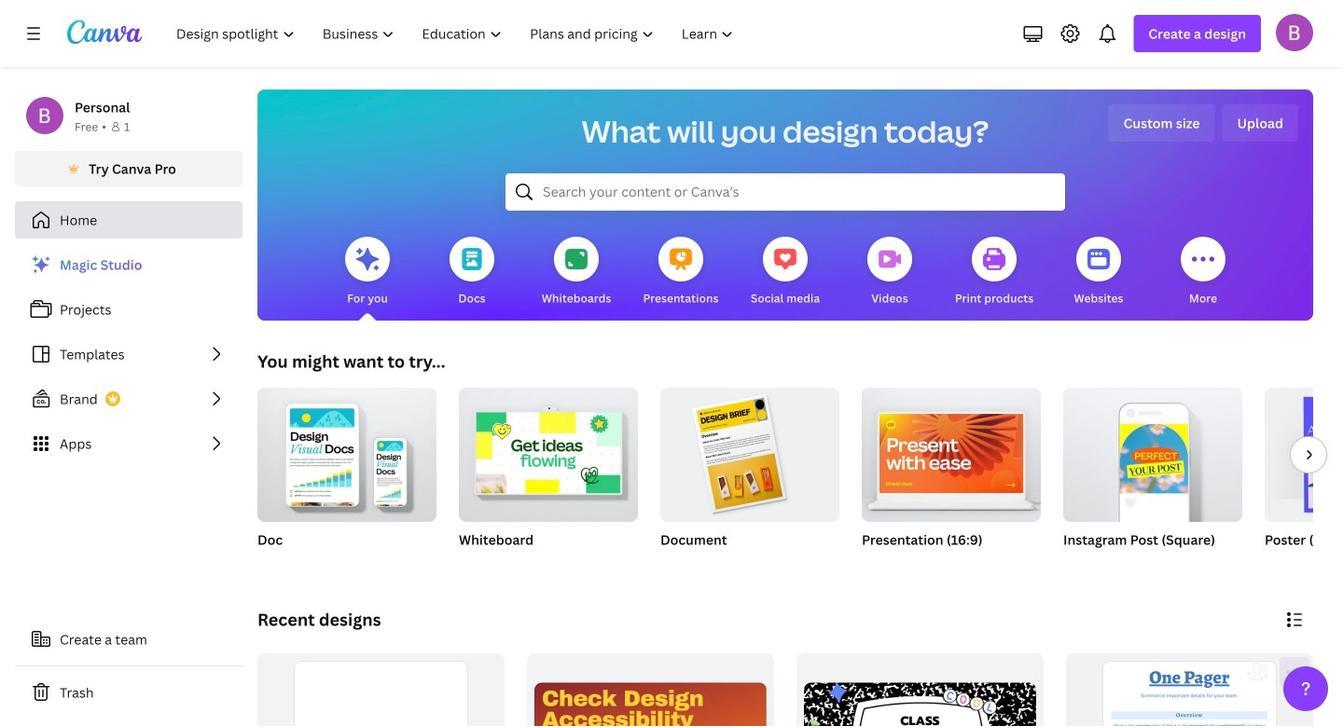 Task type: vqa. For each thing, say whether or not it's contained in the screenshot.
search Search Box
yes



Task type: locate. For each thing, give the bounding box(es) containing it.
list
[[15, 246, 243, 463]]

None search field
[[506, 173, 1065, 211]]

Search search field
[[543, 174, 1028, 210]]

group
[[257, 381, 437, 573], [257, 381, 437, 522], [459, 381, 638, 573], [459, 381, 638, 522], [660, 381, 839, 573], [660, 381, 839, 522], [862, 388, 1041, 573], [862, 388, 1041, 522], [1063, 388, 1242, 573], [1265, 388, 1343, 573], [257, 654, 505, 727], [527, 654, 774, 727], [1066, 654, 1313, 727]]



Task type: describe. For each thing, give the bounding box(es) containing it.
top level navigation element
[[164, 15, 749, 52]]

bob builder image
[[1276, 14, 1313, 51]]



